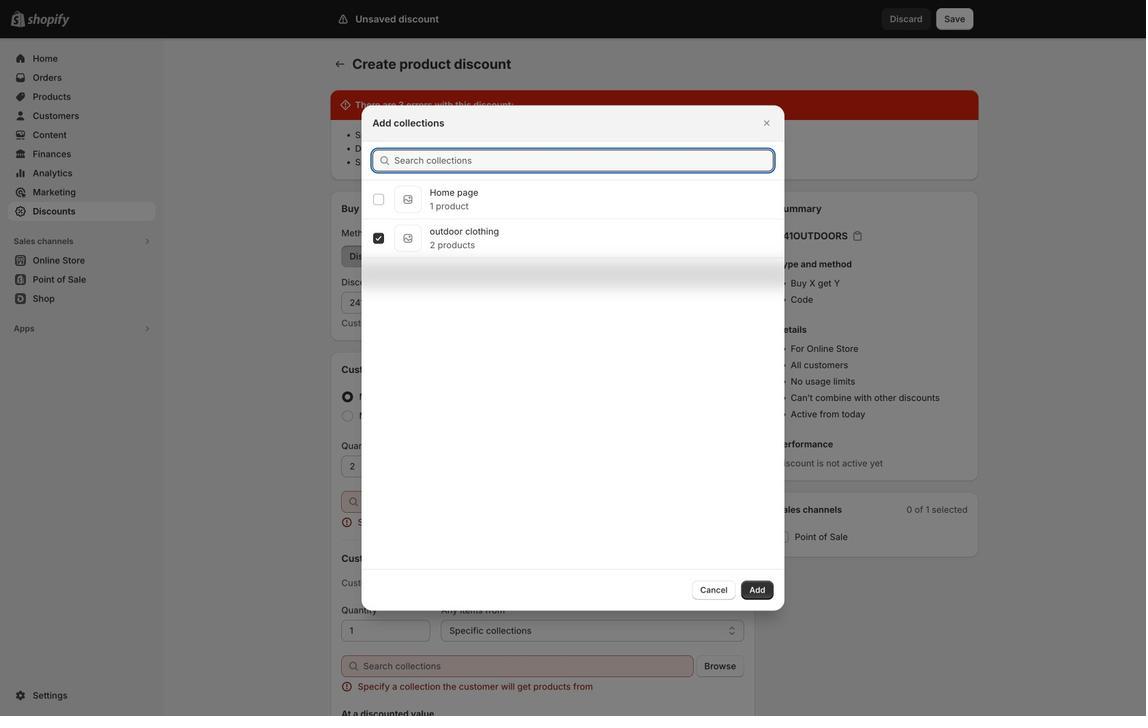 Task type: vqa. For each thing, say whether or not it's contained in the screenshot.
Search collections text field
yes



Task type: locate. For each thing, give the bounding box(es) containing it.
dialog
[[0, 105, 1146, 611]]

shopify image
[[27, 13, 70, 27]]

Search collections text field
[[394, 150, 774, 172]]



